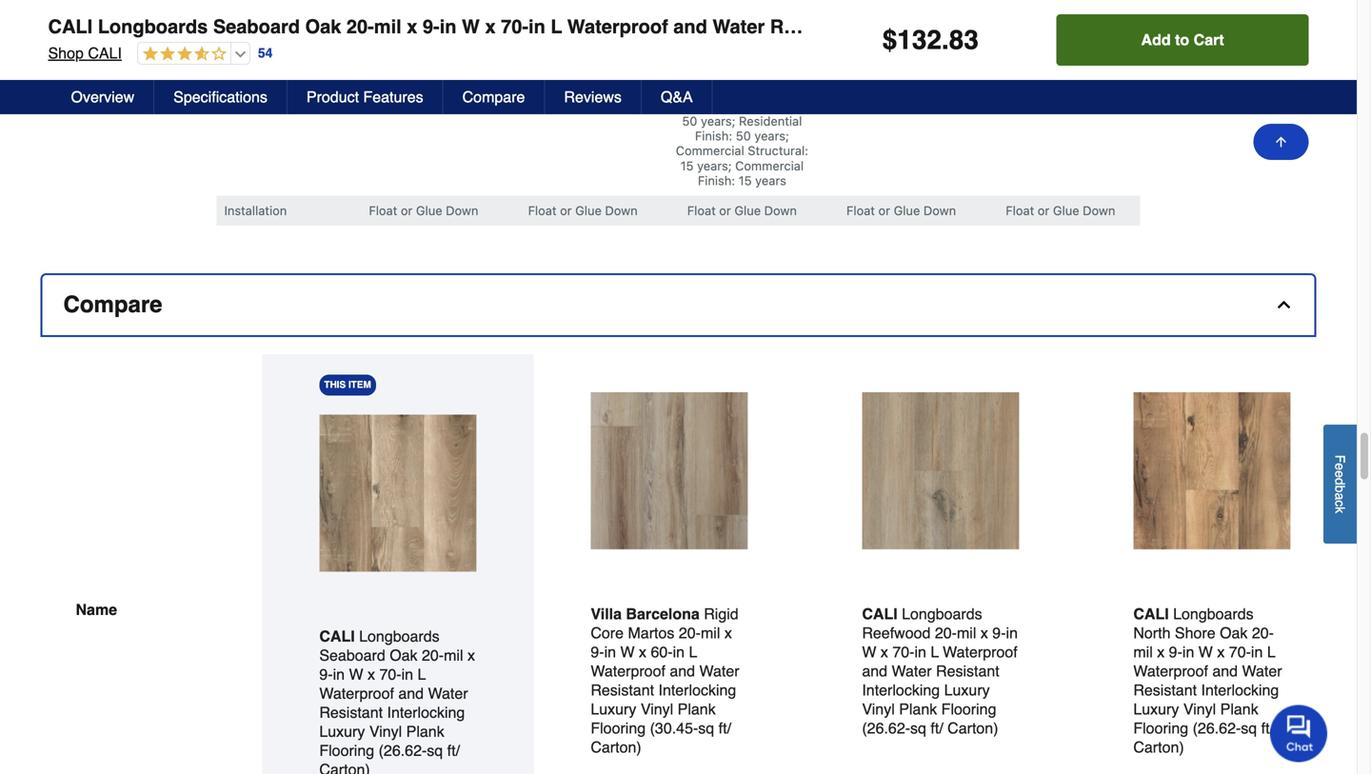Task type: vqa. For each thing, say whether or not it's contained in the screenshot.
French Door Refrigerators link
no



Task type: describe. For each thing, give the bounding box(es) containing it.
this item
[[324, 380, 371, 390]]

l inside rigid core martos 20-mil x 9-in w x 60-in l waterproof and water resistant interlocking luxury vinyl plank flooring (30.45-sq ft/ carton)
[[689, 643, 697, 661]]

ft/ inside rigid core martos 20-mil x 9-in w x 60-in l waterproof and water resistant interlocking luxury vinyl plank flooring (30.45-sq ft/ carton)
[[718, 719, 731, 737]]

longboards for longboards north shore oak 20- mil x 9-in w x 70-in l waterproof and water resistant interlocking luxury vinyl plank flooring (26.62-sq ft/ carton)
[[1173, 605, 1254, 623]]

sq inside "longboards north shore oak 20- mil x 9-in w x 70-in l waterproof and water resistant interlocking luxury vinyl plank flooring (26.62-sq ft/ carton)"
[[1241, 719, 1257, 737]]

vinyl inside longboards reefwood 20-mil x 9-in w x 70-in l waterproof and water resistant interlocking luxury vinyl plank flooring (26.62-sq ft/ carton)
[[862, 700, 895, 718]]

0 vertical spatial compare button
[[443, 80, 545, 114]]

product features
[[306, 88, 423, 106]]

longboards seaboard oak 20-mil x 9-in w x 70-in l waterproof and water resistant interlocking luxury vinyl plank flooring (26.62-sq ft/ carton)
[[319, 628, 475, 774]]

b
[[1332, 485, 1348, 493]]

luxury inside "longboards north shore oak 20- mil x 9-in w x 70-in l waterproof and water resistant interlocking luxury vinyl plank flooring (26.62-sq ft/ carton)"
[[1133, 700, 1179, 718]]

w inside longboards reefwood 20-mil x 9-in w x 70-in l waterproof and water resistant interlocking luxury vinyl plank flooring (26.62-sq ft/ carton)
[[862, 643, 876, 661]]

interlocking inside longboards reefwood 20-mil x 9-in w x 70-in l waterproof and water resistant interlocking luxury vinyl plank flooring (26.62-sq ft/ carton)
[[862, 681, 940, 699]]

luxury inside rigid core martos 20-mil x 9-in w x 60-in l waterproof and water resistant interlocking luxury vinyl plank flooring (30.45-sq ft/ carton)
[[591, 700, 636, 718]]

water inside "longboards north shore oak 20- mil x 9-in w x 70-in l waterproof and water resistant interlocking luxury vinyl plank flooring (26.62-sq ft/ carton)"
[[1242, 662, 1282, 680]]

1 e from the top
[[1332, 463, 1348, 470]]

ft/ inside "longboards north shore oak 20- mil x 9-in w x 70-in l waterproof and water resistant interlocking luxury vinyl plank flooring (26.62-sq ft/ carton)"
[[1261, 719, 1274, 737]]

cart
[[1194, 31, 1224, 49]]

l inside "longboards north shore oak 20- mil x 9-in w x 70-in l waterproof and water resistant interlocking luxury vinyl plank flooring (26.62-sq ft/ carton)"
[[1267, 643, 1275, 661]]

20- inside "longboards north shore oak 20- mil x 9-in w x 70-in l waterproof and water resistant interlocking luxury vinyl plank flooring (26.62-sq ft/ carton)"
[[1252, 624, 1274, 642]]

cali longboards reefwood 20-mil x 9-in w x 70-in l waterproof and water resistant interlocking luxury vinyl plank flooring (26.62-sq ft/ carton) image
[[862, 392, 1019, 549]]

carton) inside longboards reefwood 20-mil x 9-in w x 70-in l waterproof and water resistant interlocking luxury vinyl plank flooring (26.62-sq ft/ carton)
[[948, 719, 998, 737]]

item
[[348, 380, 371, 390]]

0 vertical spatial compare
[[462, 88, 525, 106]]

f
[[1332, 455, 1348, 463]]

60-
[[651, 643, 673, 661]]

2 e from the top
[[1332, 470, 1348, 478]]

sq inside longboards reefwood 20-mil x 9-in w x 70-in l waterproof and water resistant interlocking luxury vinyl plank flooring (26.62-sq ft/ carton)
[[910, 719, 926, 737]]

(26.62- inside longboards reefwood 20-mil x 9-in w x 70-in l waterproof and water resistant interlocking luxury vinyl plank flooring (26.62-sq ft/ carton)
[[862, 719, 910, 737]]

and inside "longboards north shore oak 20- mil x 9-in w x 70-in l waterproof and water resistant interlocking luxury vinyl plank flooring (26.62-sq ft/ carton)"
[[1212, 662, 1238, 680]]

cali longboards seaboard oak 20-mil x 9-in w x 70-in l waterproof and water resistant interlocking luxury vinyl plank flooring (26.62-sq ft/ carton) image
[[319, 415, 476, 572]]

flooring inside longboards seaboard oak 20-mil x 9-in w x 70-in l waterproof and water resistant interlocking luxury vinyl plank flooring (26.62-sq ft/ carton)
[[319, 742, 374, 759]]

add to cart button
[[1057, 14, 1309, 66]]

83
[[949, 25, 979, 55]]

features
[[363, 88, 423, 106]]

plank inside longboards reefwood 20-mil x 9-in w x 70-in l waterproof and water resistant interlocking luxury vinyl plank flooring (26.62-sq ft/ carton)
[[899, 700, 937, 718]]

waterproof inside "longboards north shore oak 20- mil x 9-in w x 70-in l waterproof and water resistant interlocking luxury vinyl plank flooring (26.62-sq ft/ carton)"
[[1133, 662, 1208, 680]]

longboards for longboards seaboard oak 20-mil x 9-in w x 70-in l waterproof and water resistant interlocking luxury vinyl plank flooring (26.62-sq ft/ carton)
[[359, 628, 440, 645]]

w inside rigid core martos 20-mil x 9-in w x 60-in l waterproof and water resistant interlocking luxury vinyl plank flooring (30.45-sq ft/ carton)
[[620, 643, 635, 661]]

plank inside "longboards north shore oak 20- mil x 9-in w x 70-in l waterproof and water resistant interlocking luxury vinyl plank flooring (26.62-sq ft/ carton)"
[[1220, 700, 1258, 718]]

vinyl inside longboards seaboard oak 20-mil x 9-in w x 70-in l waterproof and water resistant interlocking luxury vinyl plank flooring (26.62-sq ft/ carton)
[[369, 723, 402, 740]]

and inside rigid core martos 20-mil x 9-in w x 60-in l waterproof and water resistant interlocking luxury vinyl plank flooring (30.45-sq ft/ carton)
[[670, 662, 695, 680]]

9- inside longboards reefwood 20-mil x 9-in w x 70-in l waterproof and water resistant interlocking luxury vinyl plank flooring (26.62-sq ft/ carton)
[[992, 624, 1006, 642]]

l inside longboards reefwood 20-mil x 9-in w x 70-in l waterproof and water resistant interlocking luxury vinyl plank flooring (26.62-sq ft/ carton)
[[931, 643, 939, 661]]

mil inside "longboards north shore oak 20- mil x 9-in w x 70-in l waterproof and water resistant interlocking luxury vinyl plank flooring (26.62-sq ft/ carton)"
[[1133, 643, 1153, 661]]

waterproof inside longboards seaboard oak 20-mil x 9-in w x 70-in l waterproof and water resistant interlocking luxury vinyl plank flooring (26.62-sq ft/ carton)
[[319, 685, 394, 702]]

ft/ inside longboards reefwood 20-mil x 9-in w x 70-in l waterproof and water resistant interlocking luxury vinyl plank flooring (26.62-sq ft/ carton)
[[931, 719, 943, 737]]

car
[[1342, 16, 1371, 38]]

water inside rigid core martos 20-mil x 9-in w x 60-in l waterproof and water resistant interlocking luxury vinyl plank flooring (30.45-sq ft/ carton)
[[699, 662, 739, 680]]

villa
[[591, 605, 622, 623]]

add
[[1141, 31, 1171, 49]]

a
[[1332, 493, 1348, 500]]

20- inside rigid core martos 20-mil x 9-in w x 60-in l waterproof and water resistant interlocking luxury vinyl plank flooring (30.45-sq ft/ carton)
[[679, 624, 701, 642]]

seaboard inside longboards seaboard oak 20-mil x 9-in w x 70-in l waterproof and water resistant interlocking luxury vinyl plank flooring (26.62-sq ft/ carton)
[[319, 647, 385, 664]]

flooring inside longboards reefwood 20-mil x 9-in w x 70-in l waterproof and water resistant interlocking luxury vinyl plank flooring (26.62-sq ft/ carton)
[[941, 700, 996, 718]]

interlocking inside longboards seaboard oak 20-mil x 9-in w x 70-in l waterproof and water resistant interlocking luxury vinyl plank flooring (26.62-sq ft/ carton)
[[387, 704, 465, 721]]

rigid
[[704, 605, 739, 623]]

water inside longboards reefwood 20-mil x 9-in w x 70-in l waterproof and water resistant interlocking luxury vinyl plank flooring (26.62-sq ft/ carton)
[[892, 662, 932, 680]]

and inside longboards reefwood 20-mil x 9-in w x 70-in l waterproof and water resistant interlocking luxury vinyl plank flooring (26.62-sq ft/ carton)
[[862, 662, 887, 680]]

1 vertical spatial compare button
[[42, 275, 1314, 335]]

54
[[258, 45, 273, 61]]

70- inside longboards reefwood 20-mil x 9-in w x 70-in l waterproof and water resistant interlocking luxury vinyl plank flooring (26.62-sq ft/ carton)
[[892, 643, 914, 661]]

shop
[[48, 44, 84, 62]]

villa barcelona
[[591, 605, 700, 623]]

specifications
[[173, 88, 267, 106]]

cali longboards seaboard oak 20-mil x 9-in w x 70-in l waterproof and water resistant interlocking luxury vinyl plank flooring (26.62-sq ft/ car
[[48, 16, 1371, 38]]

(26.62- inside longboards seaboard oak 20-mil x 9-in w x 70-in l waterproof and water resistant interlocking luxury vinyl plank flooring (26.62-sq ft/ carton)
[[379, 742, 427, 759]]

resistant inside rigid core martos 20-mil x 9-in w x 60-in l waterproof and water resistant interlocking luxury vinyl plank flooring (30.45-sq ft/ carton)
[[591, 681, 654, 699]]



Task type: locate. For each thing, give the bounding box(es) containing it.
longboards north shore oak 20- mil x 9-in w x 70-in l waterproof and water resistant interlocking luxury vinyl plank flooring (26.62-sq ft/ carton)
[[1133, 605, 1282, 756]]

plank
[[1094, 16, 1144, 38], [678, 700, 716, 718], [899, 700, 937, 718], [1220, 700, 1258, 718], [406, 723, 444, 740]]

carton) inside rigid core martos 20-mil x 9-in w x 60-in l waterproof and water resistant interlocking luxury vinyl plank flooring (30.45-sq ft/ carton)
[[591, 738, 641, 756]]

oak inside longboards seaboard oak 20-mil x 9-in w x 70-in l waterproof and water resistant interlocking luxury vinyl plank flooring (26.62-sq ft/ carton)
[[390, 647, 418, 664]]

mil inside rigid core martos 20-mil x 9-in w x 60-in l waterproof and water resistant interlocking luxury vinyl plank flooring (30.45-sq ft/ carton)
[[701, 624, 720, 642]]

mil inside longboards seaboard oak 20-mil x 9-in w x 70-in l waterproof and water resistant interlocking luxury vinyl plank flooring (26.62-sq ft/ carton)
[[444, 647, 463, 664]]

shop cali
[[48, 44, 122, 62]]

barcelona
[[626, 605, 700, 623]]

resistant inside longboards reefwood 20-mil x 9-in w x 70-in l waterproof and water resistant interlocking luxury vinyl plank flooring (26.62-sq ft/ carton)
[[936, 662, 999, 680]]

shore
[[1175, 624, 1215, 642]]

cali for longboards seaboard oak 20-mil x 9-in w x 70-in l waterproof and water resistant interlocking luxury vinyl plank flooring (26.62-sq ft/ carton)
[[319, 628, 355, 645]]

longboards
[[98, 16, 208, 38], [902, 605, 982, 623], [1173, 605, 1254, 623], [359, 628, 440, 645]]

interlocking inside rigid core martos 20-mil x 9-in w x 60-in l waterproof and water resistant interlocking luxury vinyl plank flooring (30.45-sq ft/ carton)
[[658, 681, 736, 699]]

sq
[[1291, 16, 1314, 38], [698, 719, 714, 737], [910, 719, 926, 737], [1241, 719, 1257, 737], [427, 742, 443, 759]]

9- inside longboards seaboard oak 20-mil x 9-in w x 70-in l waterproof and water resistant interlocking luxury vinyl plank flooring (26.62-sq ft/ carton)
[[319, 666, 333, 683]]

70- inside longboards seaboard oak 20-mil x 9-in w x 70-in l waterproof and water resistant interlocking luxury vinyl plank flooring (26.62-sq ft/ carton)
[[379, 666, 401, 683]]

w inside longboards seaboard oak 20-mil x 9-in w x 70-in l waterproof and water resistant interlocking luxury vinyl plank flooring (26.62-sq ft/ carton)
[[349, 666, 363, 683]]

c
[[1332, 500, 1348, 507]]

mil
[[374, 16, 401, 38], [701, 624, 720, 642], [957, 624, 976, 642], [1133, 643, 1153, 661], [444, 647, 463, 664]]

w
[[462, 16, 480, 38], [620, 643, 635, 661], [862, 643, 876, 661], [1199, 643, 1213, 661], [349, 666, 363, 683]]

e
[[1332, 463, 1348, 470], [1332, 470, 1348, 478]]

ft/ inside longboards seaboard oak 20-mil x 9-in w x 70-in l waterproof and water resistant interlocking luxury vinyl plank flooring (26.62-sq ft/ carton)
[[447, 742, 460, 759]]

this
[[324, 380, 346, 390]]

interlocking inside "longboards north shore oak 20- mil x 9-in w x 70-in l waterproof and water resistant interlocking luxury vinyl plank flooring (26.62-sq ft/ carton)"
[[1201, 681, 1279, 699]]

chat invite button image
[[1270, 704, 1328, 762]]

martos
[[628, 624, 674, 642]]

in
[[440, 16, 457, 38], [528, 16, 545, 38], [1006, 624, 1018, 642], [604, 643, 616, 661], [673, 643, 685, 661], [914, 643, 926, 661], [1182, 643, 1194, 661], [1251, 643, 1263, 661], [333, 666, 345, 683], [401, 666, 413, 683]]

0 horizontal spatial compare
[[63, 291, 162, 318]]

$
[[882, 25, 897, 55]]

2 vertical spatial oak
[[390, 647, 418, 664]]

sq inside rigid core martos 20-mil x 9-in w x 60-in l waterproof and water resistant interlocking luxury vinyl plank flooring (30.45-sq ft/ carton)
[[698, 719, 714, 737]]

resistant inside "longboards north shore oak 20- mil x 9-in w x 70-in l waterproof and water resistant interlocking luxury vinyl plank flooring (26.62-sq ft/ carton)"
[[1133, 681, 1197, 699]]

oak
[[305, 16, 341, 38], [1220, 624, 1248, 642], [390, 647, 418, 664]]

longboards reefwood 20-mil x 9-in w x 70-in l waterproof and water resistant interlocking luxury vinyl plank flooring (26.62-sq ft/ carton)
[[862, 605, 1018, 737]]

rigid core martos 20-mil x 9-in w x 60-in l waterproof and water resistant interlocking luxury vinyl plank flooring (30.45-sq ft/ carton)
[[591, 605, 739, 756]]

20- inside longboards reefwood 20-mil x 9-in w x 70-in l waterproof and water resistant interlocking luxury vinyl plank flooring (26.62-sq ft/ carton)
[[935, 624, 957, 642]]

cali for longboards north shore oak 20- mil x 9-in w x 70-in l waterproof and water resistant interlocking luxury vinyl plank flooring (26.62-sq ft/ carton)
[[1133, 605, 1169, 623]]

132
[[897, 25, 942, 55]]

luxury
[[974, 16, 1038, 38], [944, 681, 990, 699], [591, 700, 636, 718], [1133, 700, 1179, 718], [319, 723, 365, 740]]

e up d
[[1332, 463, 1348, 470]]

luxury inside longboards reefwood 20-mil x 9-in w x 70-in l waterproof and water resistant interlocking luxury vinyl plank flooring (26.62-sq ft/ carton)
[[944, 681, 990, 699]]

cali
[[48, 16, 93, 38], [88, 44, 122, 62], [862, 605, 898, 623], [1133, 605, 1169, 623], [319, 628, 355, 645]]

water
[[713, 16, 765, 38], [699, 662, 739, 680], [892, 662, 932, 680], [1242, 662, 1282, 680], [428, 685, 468, 702]]

name
[[76, 601, 117, 618]]

cali for longboards reefwood 20-mil x 9-in w x 70-in l waterproof and water resistant interlocking luxury vinyl plank flooring (26.62-sq ft/ carton)
[[862, 605, 898, 623]]

to
[[1175, 31, 1189, 49]]

carton) inside "longboards north shore oak 20- mil x 9-in w x 70-in l waterproof and water resistant interlocking luxury vinyl plank flooring (26.62-sq ft/ carton)"
[[1133, 738, 1184, 756]]

reviews button
[[545, 80, 642, 114]]

9- inside rigid core martos 20-mil x 9-in w x 60-in l waterproof and water resistant interlocking luxury vinyl plank flooring (30.45-sq ft/ carton)
[[591, 643, 604, 661]]

plank inside rigid core martos 20-mil x 9-in w x 60-in l waterproof and water resistant interlocking luxury vinyl plank flooring (30.45-sq ft/ carton)
[[678, 700, 716, 718]]

villa barcelona rigid core martos 20-mil x 9-in w x 60-in l waterproof and water resistant interlocking luxury vinyl plank flooring (30.45-sq ft/ carton) image
[[591, 392, 748, 549]]

q&a
[[661, 88, 693, 106]]

longboards inside longboards reefwood 20-mil x 9-in w x 70-in l waterproof and water resistant interlocking luxury vinyl plank flooring (26.62-sq ft/ carton)
[[902, 605, 982, 623]]

1 vertical spatial seaboard
[[319, 647, 385, 664]]

mil inside longboards reefwood 20-mil x 9-in w x 70-in l waterproof and water resistant interlocking luxury vinyl plank flooring (26.62-sq ft/ carton)
[[957, 624, 976, 642]]

longboards inside "longboards north shore oak 20- mil x 9-in w x 70-in l waterproof and water resistant interlocking luxury vinyl plank flooring (26.62-sq ft/ carton)"
[[1173, 605, 1254, 623]]

waterproof inside longboards reefwood 20-mil x 9-in w x 70-in l waterproof and water resistant interlocking luxury vinyl plank flooring (26.62-sq ft/ carton)
[[943, 643, 1017, 661]]

add to cart
[[1141, 31, 1224, 49]]

sq inside longboards seaboard oak 20-mil x 9-in w x 70-in l waterproof and water resistant interlocking luxury vinyl plank flooring (26.62-sq ft/ carton)
[[427, 742, 443, 759]]

2 horizontal spatial oak
[[1220, 624, 1248, 642]]

9-
[[423, 16, 440, 38], [992, 624, 1006, 642], [591, 643, 604, 661], [1169, 643, 1182, 661], [319, 666, 333, 683]]

water inside longboards seaboard oak 20-mil x 9-in w x 70-in l waterproof and water resistant interlocking luxury vinyl plank flooring (26.62-sq ft/ carton)
[[428, 685, 468, 702]]

20- inside longboards seaboard oak 20-mil x 9-in w x 70-in l waterproof and water resistant interlocking luxury vinyl plank flooring (26.62-sq ft/ carton)
[[422, 647, 444, 664]]

product features button
[[287, 80, 443, 114]]

specifications button
[[154, 80, 287, 114]]

(26.62- inside "longboards north shore oak 20- mil x 9-in w x 70-in l waterproof and water resistant interlocking luxury vinyl plank flooring (26.62-sq ft/ carton)"
[[1193, 719, 1241, 737]]

luxury inside longboards seaboard oak 20-mil x 9-in w x 70-in l waterproof and water resistant interlocking luxury vinyl plank flooring (26.62-sq ft/ carton)
[[319, 723, 365, 740]]

vinyl inside "longboards north shore oak 20- mil x 9-in w x 70-in l waterproof and water resistant interlocking luxury vinyl plank flooring (26.62-sq ft/ carton)"
[[1183, 700, 1216, 718]]

carton)
[[948, 719, 998, 737], [591, 738, 641, 756], [1133, 738, 1184, 756], [319, 761, 370, 774]]

reviews
[[564, 88, 622, 106]]

reefwood
[[862, 624, 931, 642]]

l inside longboards seaboard oak 20-mil x 9-in w x 70-in l waterproof and water resistant interlocking luxury vinyl plank flooring (26.62-sq ft/ carton)
[[417, 666, 426, 683]]

arrow up image
[[1273, 134, 1289, 149]]

0 horizontal spatial oak
[[305, 16, 341, 38]]

resistant inside longboards seaboard oak 20-mil x 9-in w x 70-in l waterproof and water resistant interlocking luxury vinyl plank flooring (26.62-sq ft/ carton)
[[319, 704, 383, 721]]

carton) inside longboards seaboard oak 20-mil x 9-in w x 70-in l waterproof and water resistant interlocking luxury vinyl plank flooring (26.62-sq ft/ carton)
[[319, 761, 370, 774]]

e up b
[[1332, 470, 1348, 478]]

flooring inside "longboards north shore oak 20- mil x 9-in w x 70-in l waterproof and water resistant interlocking luxury vinyl plank flooring (26.62-sq ft/ carton)"
[[1133, 719, 1188, 737]]

x
[[407, 16, 417, 38], [485, 16, 496, 38], [724, 624, 732, 642], [981, 624, 988, 642], [639, 643, 647, 661], [881, 643, 888, 661], [1157, 643, 1165, 661], [1217, 643, 1225, 661], [467, 647, 475, 664], [368, 666, 375, 683]]

0 vertical spatial oak
[[305, 16, 341, 38]]

1 horizontal spatial oak
[[390, 647, 418, 664]]

oak for seaboard
[[305, 16, 341, 38]]

longboards for longboards reefwood 20-mil x 9-in w x 70-in l waterproof and water resistant interlocking luxury vinyl plank flooring (26.62-sq ft/ carton)
[[902, 605, 982, 623]]

waterproof inside rigid core martos 20-mil x 9-in w x 60-in l waterproof and water resistant interlocking luxury vinyl plank flooring (30.45-sq ft/ carton)
[[591, 662, 665, 680]]

f e e d b a c k button
[[1323, 424, 1357, 544]]

1 vertical spatial oak
[[1220, 624, 1248, 642]]

(26.62-
[[1231, 16, 1291, 38], [862, 719, 910, 737], [1193, 719, 1241, 737], [379, 742, 427, 759]]

longboards inside longboards seaboard oak 20-mil x 9-in w x 70-in l waterproof and water resistant interlocking luxury vinyl plank flooring (26.62-sq ft/ carton)
[[359, 628, 440, 645]]

k
[[1332, 507, 1348, 513]]

vinyl
[[1043, 16, 1088, 38], [641, 700, 673, 718], [862, 700, 895, 718], [1183, 700, 1216, 718], [369, 723, 402, 740]]

core
[[591, 624, 624, 642]]

north
[[1133, 624, 1171, 642]]

seaboard
[[213, 16, 300, 38], [319, 647, 385, 664]]

product
[[306, 88, 359, 106]]

(30.45-
[[650, 719, 698, 737]]

.
[[942, 25, 949, 55]]

flooring inside rigid core martos 20-mil x 9-in w x 60-in l waterproof and water resistant interlocking luxury vinyl plank flooring (30.45-sq ft/ carton)
[[591, 719, 646, 737]]

chevron up image
[[1274, 295, 1293, 314]]

and inside longboards seaboard oak 20-mil x 9-in w x 70-in l waterproof and water resistant interlocking luxury vinyl plank flooring (26.62-sq ft/ carton)
[[398, 685, 424, 702]]

w inside "longboards north shore oak 20- mil x 9-in w x 70-in l waterproof and water resistant interlocking luxury vinyl plank flooring (26.62-sq ft/ carton)"
[[1199, 643, 1213, 661]]

overview
[[71, 88, 134, 106]]

resistant
[[770, 16, 856, 38], [936, 662, 999, 680], [591, 681, 654, 699], [1133, 681, 1197, 699], [319, 704, 383, 721]]

plank inside longboards seaboard oak 20-mil x 9-in w x 70-in l waterproof and water resistant interlocking luxury vinyl plank flooring (26.62-sq ft/ carton)
[[406, 723, 444, 740]]

interlocking
[[861, 16, 969, 38], [658, 681, 736, 699], [862, 681, 940, 699], [1201, 681, 1279, 699], [387, 704, 465, 721]]

f e e d b a c k
[[1332, 455, 1348, 513]]

and
[[673, 16, 707, 38], [670, 662, 695, 680], [862, 662, 887, 680], [1212, 662, 1238, 680], [398, 685, 424, 702]]

compare button
[[443, 80, 545, 114], [42, 275, 1314, 335]]

0 horizontal spatial seaboard
[[213, 16, 300, 38]]

cali longboards north shore oak 20-mil x 9-in w x 70-in l waterproof and water resistant interlocking luxury vinyl plank flooring (26.62-sq ft/ carton) image
[[1133, 392, 1290, 549]]

d
[[1332, 478, 1348, 485]]

1 horizontal spatial compare
[[462, 88, 525, 106]]

0 vertical spatial seaboard
[[213, 16, 300, 38]]

20-
[[346, 16, 374, 38], [679, 624, 701, 642], [935, 624, 957, 642], [1252, 624, 1274, 642], [422, 647, 444, 664]]

oak for shore
[[1220, 624, 1248, 642]]

q&a button
[[642, 80, 713, 114]]

ft/
[[1319, 16, 1337, 38], [718, 719, 731, 737], [931, 719, 943, 737], [1261, 719, 1274, 737], [447, 742, 460, 759]]

oak inside "longboards north shore oak 20- mil x 9-in w x 70-in l waterproof and water resistant interlocking luxury vinyl plank flooring (26.62-sq ft/ carton)"
[[1220, 624, 1248, 642]]

vinyl inside rigid core martos 20-mil x 9-in w x 60-in l waterproof and water resistant interlocking luxury vinyl plank flooring (30.45-sq ft/ carton)
[[641, 700, 673, 718]]

1 horizontal spatial seaboard
[[319, 647, 385, 664]]

70-
[[501, 16, 528, 38], [892, 643, 914, 661], [1229, 643, 1251, 661], [379, 666, 401, 683]]

9- inside "longboards north shore oak 20- mil x 9-in w x 70-in l waterproof and water resistant interlocking luxury vinyl plank flooring (26.62-sq ft/ carton)"
[[1169, 643, 1182, 661]]

70- inside "longboards north shore oak 20- mil x 9-in w x 70-in l waterproof and water resistant interlocking luxury vinyl plank flooring (26.62-sq ft/ carton)"
[[1229, 643, 1251, 661]]

waterproof
[[567, 16, 668, 38], [943, 643, 1017, 661], [591, 662, 665, 680], [1133, 662, 1208, 680], [319, 685, 394, 702]]

compare
[[462, 88, 525, 106], [63, 291, 162, 318]]

3.6 stars image
[[138, 46, 226, 63]]

l
[[551, 16, 562, 38], [689, 643, 697, 661], [931, 643, 939, 661], [1267, 643, 1275, 661], [417, 666, 426, 683]]

$ 132 . 83
[[882, 25, 979, 55]]

1 vertical spatial compare
[[63, 291, 162, 318]]

flooring
[[1150, 16, 1226, 38], [941, 700, 996, 718], [591, 719, 646, 737], [1133, 719, 1188, 737], [319, 742, 374, 759]]

overview button
[[52, 80, 154, 114]]



